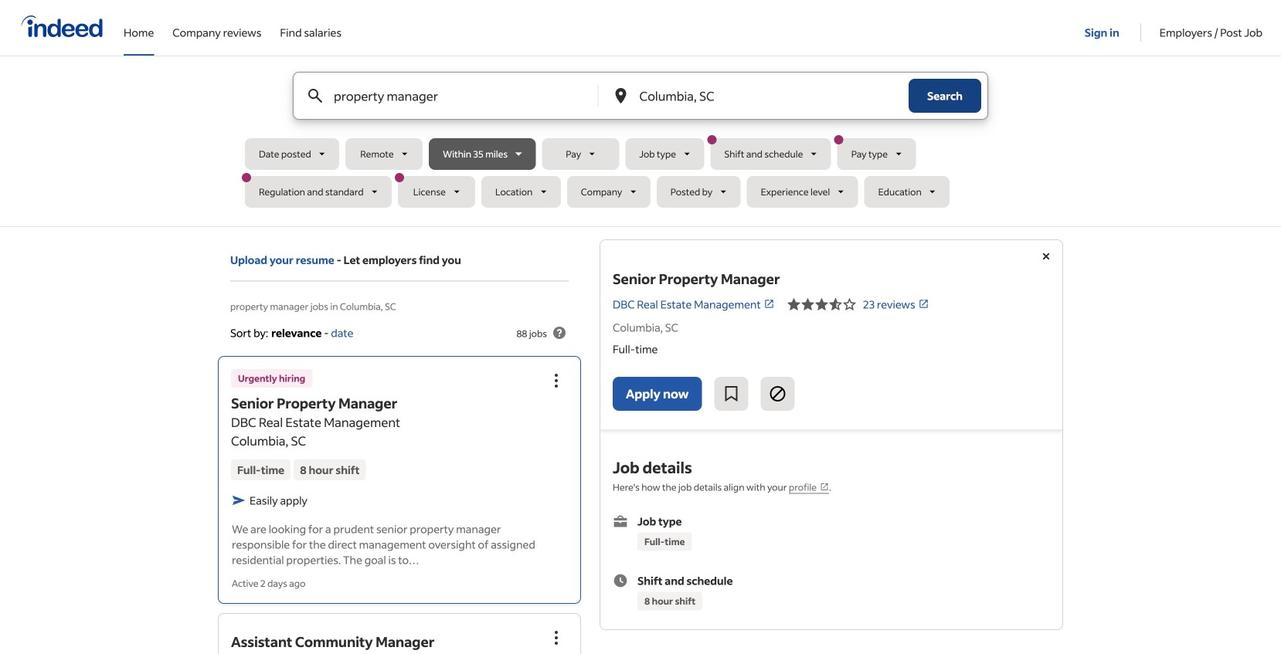 Task type: describe. For each thing, give the bounding box(es) containing it.
not interested image
[[769, 385, 787, 404]]

save this job image
[[722, 385, 741, 404]]

3.6 out of 5 stars. link to 23 reviews company ratings (opens in a new tab) image
[[919, 299, 930, 310]]

Edit location text field
[[637, 73, 878, 119]]

job actions for senior property manager is collapsed image
[[547, 372, 566, 390]]



Task type: vqa. For each thing, say whether or not it's contained in the screenshot.
Company logo
no



Task type: locate. For each thing, give the bounding box(es) containing it.
None search field
[[242, 72, 1037, 214]]

help icon image
[[550, 324, 569, 343]]

3.6 out of 5 stars image
[[788, 295, 857, 314]]

job preferences (opens in a new window) image
[[820, 483, 830, 492]]

search: Job title, keywords, or company text field
[[331, 73, 573, 119]]

dbc real estate management (opens in a new tab) image
[[764, 299, 775, 310]]

job actions for assistant community manager is collapsed image
[[547, 629, 566, 648]]

close job details image
[[1038, 247, 1056, 266]]



